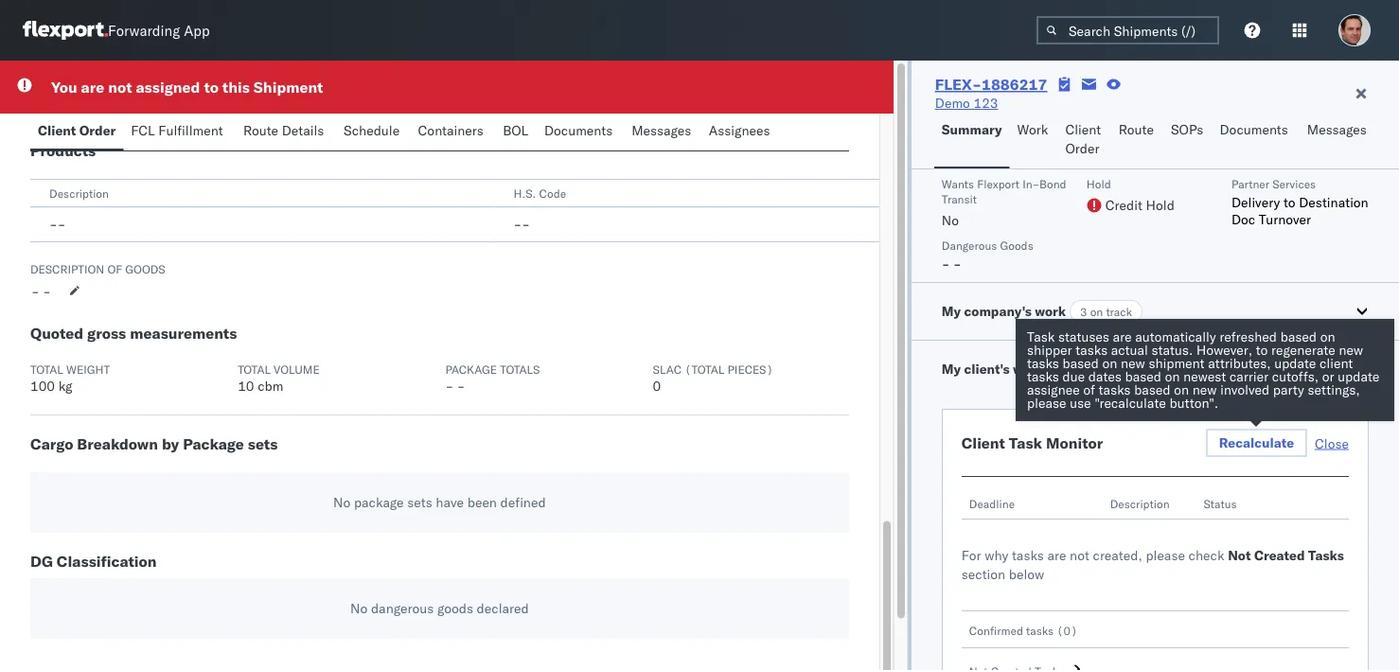 Task type: describe. For each thing, give the bounding box(es) containing it.
order for leftmost client order button
[[79, 122, 116, 139]]

3
[[1080, 304, 1087, 319]]

automatically
[[1135, 328, 1216, 345]]

1 vertical spatial package
[[183, 435, 244, 453]]

party
[[1273, 382, 1304, 398]]

(total
[[685, 362, 725, 376]]

10
[[238, 378, 254, 394]]

work button
[[1010, 113, 1058, 169]]

assignees
[[709, 122, 770, 139]]

total for total weight 100 kg
[[30, 362, 63, 376]]

client for leftmost client order button
[[38, 122, 76, 139]]

volume
[[274, 362, 320, 376]]

code
[[539, 186, 566, 200]]

for why tasks are not created, please check not created tasks section below
[[962, 547, 1344, 583]]

recalculate
[[1219, 435, 1294, 451]]

client's
[[964, 361, 1010, 377]]

my client's work button
[[911, 341, 1399, 398]]

bond
[[1040, 177, 1067, 191]]

0 for confirmed tasks ( 0 )
[[1064, 623, 1071, 638]]

0 horizontal spatial update
[[1274, 355, 1316, 372]]

2 horizontal spatial new
[[1339, 342, 1363, 358]]

total for total volume
[[238, 362, 271, 376]]

flexport
[[977, 177, 1020, 191]]

0 vertical spatial sets
[[248, 435, 278, 453]]

0 horizontal spatial client order
[[38, 122, 116, 139]]

by
[[162, 435, 179, 453]]

forwarding app link
[[23, 21, 210, 40]]

based up "recalculate
[[1125, 368, 1162, 385]]

quoted
[[30, 324, 83, 343]]

documents for documents button to the right
[[1220, 121, 1288, 138]]

total weight 100 kg
[[30, 362, 110, 394]]

button".
[[1170, 395, 1219, 411]]

containers
[[418, 122, 484, 139]]

0 horizontal spatial to
[[204, 78, 219, 97]]

services
[[1273, 177, 1316, 191]]

cargo breakdown by package sets
[[30, 435, 278, 453]]

0 horizontal spatial messages
[[632, 122, 691, 139]]

dangerous
[[371, 600, 434, 617]]

are inside task statuses are automatically refreshed based on shipper tasks actual status. however, to regenerate new tasks based on new shipment attributes, update client tasks due dates based on newest carrier cutoffs, or update assignee of tasks based on new involved party settings, please use "recalculate button".
[[1113, 328, 1132, 345]]

0 horizontal spatial documents button
[[537, 114, 624, 151]]

classification
[[57, 552, 157, 571]]

1 vertical spatial hold
[[1146, 197, 1175, 213]]

have
[[436, 494, 464, 511]]

0 vertical spatial are
[[81, 78, 104, 97]]

route for route details
[[243, 122, 278, 139]]

assignee
[[1027, 382, 1080, 398]]

why
[[985, 547, 1009, 564]]

company's
[[964, 303, 1032, 320]]

1 vertical spatial task
[[1009, 434, 1042, 453]]

on down the status.
[[1165, 368, 1180, 385]]

demo 123 link
[[935, 94, 998, 113]]

wants
[[942, 177, 974, 191]]

1 -- from the left
[[49, 216, 66, 232]]

package inside package totals - -
[[445, 362, 497, 376]]

defined
[[500, 494, 546, 511]]

tasks left (
[[1026, 623, 1054, 638]]

1 horizontal spatial client order button
[[1058, 113, 1111, 169]]

slac (total pieces) 0
[[653, 362, 773, 394]]

1 horizontal spatial messages button
[[1300, 113, 1377, 169]]

0 vertical spatial not
[[108, 78, 132, 97]]

tasks up dates
[[1076, 342, 1108, 358]]

statuses
[[1058, 328, 1109, 345]]

are inside for why tasks are not created, please check not created tasks section below
[[1047, 547, 1066, 564]]

3 on track
[[1080, 304, 1132, 319]]

route for route
[[1119, 121, 1154, 138]]

0 vertical spatial description
[[49, 186, 109, 200]]

"recalculate
[[1095, 395, 1166, 411]]

1 horizontal spatial client order
[[1065, 121, 1101, 157]]

credit
[[1106, 197, 1143, 213]]

wants flexport in-bond transit no
[[942, 177, 1067, 229]]

goods for dangerous
[[437, 600, 473, 617]]

(
[[1057, 623, 1064, 638]]

task inside task statuses are automatically refreshed based on shipper tasks actual status. however, to regenerate new tasks based on new shipment attributes, update client tasks due dates based on newest carrier cutoffs, or update assignee of tasks based on new involved party settings, please use "recalculate button".
[[1027, 328, 1055, 345]]

1 horizontal spatial messages
[[1307, 121, 1367, 138]]

pieces)
[[728, 362, 773, 376]]

1 horizontal spatial sets
[[407, 494, 432, 511]]

based up cutoffs,
[[1280, 328, 1317, 345]]

client for the rightmost client order button
[[1065, 121, 1101, 138]]

you are not assigned to this shipment
[[51, 78, 323, 97]]

please inside task statuses are automatically refreshed based on shipper tasks actual status. however, to regenerate new tasks based on new shipment attributes, update client tasks due dates based on newest carrier cutoffs, or update assignee of tasks based on new involved party settings, please use "recalculate button".
[[1027, 395, 1066, 411]]

dg classification
[[30, 552, 157, 571]]

description of goods
[[30, 262, 165, 276]]

cutoffs,
[[1272, 368, 1319, 385]]

100
[[30, 378, 55, 394]]

flex-1886217 link
[[935, 75, 1047, 94]]

summary button
[[934, 113, 1010, 169]]

demo 123
[[935, 95, 998, 111]]

based down the statuses
[[1063, 355, 1099, 372]]

monitor
[[1046, 434, 1103, 453]]

work for my client's work
[[1013, 361, 1044, 377]]

forwarding
[[108, 21, 180, 39]]

Search Shipments (/) text field
[[1037, 16, 1219, 44]]

containers button
[[410, 114, 495, 151]]

created
[[1254, 547, 1305, 564]]

breakdown
[[77, 435, 158, 453]]

flex-
[[935, 75, 982, 94]]

doc
[[1232, 211, 1255, 228]]

no package sets have been defined
[[333, 494, 546, 511]]

use
[[1070, 395, 1091, 411]]

cbm
[[258, 378, 283, 394]]

tasks right use
[[1099, 382, 1131, 398]]

work
[[1017, 121, 1048, 138]]

fcl fulfillment
[[131, 122, 223, 139]]

for
[[962, 547, 981, 564]]

created,
[[1093, 547, 1142, 564]]

below
[[1009, 566, 1044, 583]]

1886217
[[982, 75, 1047, 94]]

)
[[1071, 623, 1078, 638]]

route details button
[[236, 114, 336, 151]]

on right 3
[[1090, 304, 1103, 319]]

flexport. image
[[23, 21, 108, 40]]

based down shipment
[[1134, 382, 1171, 398]]

summary
[[942, 121, 1002, 138]]

123
[[974, 95, 998, 111]]

on down the statuses
[[1102, 355, 1117, 372]]

tasks up assignee
[[1027, 355, 1059, 372]]

0 vertical spatial hold
[[1087, 177, 1111, 191]]

however,
[[1197, 342, 1253, 358]]

flex-1886217
[[935, 75, 1047, 94]]

package
[[354, 494, 404, 511]]

fcl fulfillment button
[[123, 114, 236, 151]]



Task type: vqa. For each thing, say whether or not it's contained in the screenshot.
2nd 2:59 from the bottom of the page
no



Task type: locate. For each thing, give the bounding box(es) containing it.
0 vertical spatial order
[[79, 122, 116, 139]]

0 horizontal spatial 0
[[653, 378, 661, 394]]

2 vertical spatial to
[[1256, 342, 1268, 358]]

new down shipment
[[1193, 382, 1217, 398]]

package left totals
[[445, 362, 497, 376]]

0 vertical spatial my
[[942, 303, 961, 320]]

fulfillment
[[158, 122, 223, 139]]

hold up credit
[[1087, 177, 1111, 191]]

1 horizontal spatial not
[[1070, 547, 1090, 564]]

0 horizontal spatial client order button
[[30, 114, 123, 151]]

0 horizontal spatial documents
[[544, 122, 613, 139]]

1 horizontal spatial --
[[514, 216, 530, 232]]

messages up services
[[1307, 121, 1367, 138]]

2 total from the left
[[238, 362, 271, 376]]

task left monitor
[[1009, 434, 1042, 453]]

partner services delivery to destination doc turnover
[[1232, 177, 1369, 228]]

1 vertical spatial work
[[1013, 361, 1044, 377]]

fcl
[[131, 122, 155, 139]]

of inside task statuses are automatically refreshed based on shipper tasks actual status. however, to regenerate new tasks based on new shipment attributes, update client tasks due dates based on newest carrier cutoffs, or update assignee of tasks based on new involved party settings, please use "recalculate button".
[[1083, 382, 1095, 398]]

my for my client's work
[[942, 361, 961, 377]]

0 horizontal spatial of
[[107, 262, 122, 276]]

dg
[[30, 552, 53, 571]]

not
[[1228, 547, 1251, 564]]

order inside 'client order'
[[1065, 140, 1100, 157]]

declared
[[477, 600, 529, 617]]

kg
[[58, 378, 72, 394]]

0 vertical spatial of
[[107, 262, 122, 276]]

0 for slac (total pieces) 0
[[653, 378, 661, 394]]

client order up products
[[38, 122, 116, 139]]

total inside the total weight 100 kg
[[30, 362, 63, 376]]

1 horizontal spatial client
[[962, 434, 1005, 453]]

of up gross
[[107, 262, 122, 276]]

0 down slac
[[653, 378, 661, 394]]

1 vertical spatial please
[[1146, 547, 1185, 564]]

0 horizontal spatial please
[[1027, 395, 1066, 411]]

no for no dangerous goods declared
[[350, 600, 368, 617]]

goods for of
[[125, 262, 165, 276]]

not left created,
[[1070, 547, 1090, 564]]

in-
[[1023, 177, 1040, 191]]

confirmed
[[969, 623, 1023, 638]]

tasks down shipper
[[1027, 368, 1059, 385]]

work inside button
[[1013, 361, 1044, 377]]

delivery
[[1232, 194, 1280, 211]]

bol
[[503, 122, 528, 139]]

0 horizontal spatial --
[[49, 216, 66, 232]]

0 vertical spatial 0
[[653, 378, 661, 394]]

total volume
[[238, 362, 320, 376]]

are down track in the right top of the page
[[1113, 328, 1132, 345]]

documents button up partner
[[1212, 113, 1300, 169]]

1 horizontal spatial are
[[1047, 547, 1066, 564]]

2 horizontal spatial are
[[1113, 328, 1132, 345]]

0 horizontal spatial hold
[[1087, 177, 1111, 191]]

no dangerous goods declared
[[350, 600, 529, 617]]

order up products
[[79, 122, 116, 139]]

package right the by
[[183, 435, 244, 453]]

to inside task statuses are automatically refreshed based on shipper tasks actual status. however, to regenerate new tasks based on new shipment attributes, update client tasks due dates based on newest carrier cutoffs, or update assignee of tasks based on new involved party settings, please use "recalculate button".
[[1256, 342, 1268, 358]]

regenerate
[[1271, 342, 1336, 358]]

2 my from the top
[[942, 361, 961, 377]]

work for my company's work
[[1035, 303, 1066, 320]]

0 vertical spatial to
[[204, 78, 219, 97]]

1 my from the top
[[942, 303, 961, 320]]

description down products
[[49, 186, 109, 200]]

2 vertical spatial description
[[1110, 497, 1170, 511]]

partner
[[1232, 177, 1270, 191]]

2 vertical spatial no
[[350, 600, 368, 617]]

0 inside slac (total pieces) 0
[[653, 378, 661, 394]]

documents button right bol
[[537, 114, 624, 151]]

my inside button
[[942, 361, 961, 377]]

tasks
[[1308, 547, 1344, 564]]

1 horizontal spatial new
[[1193, 382, 1217, 398]]

of
[[107, 262, 122, 276], [1083, 382, 1095, 398]]

goods left declared
[[437, 600, 473, 617]]

client order button right work
[[1058, 113, 1111, 169]]

please left check
[[1146, 547, 1185, 564]]

based
[[1280, 328, 1317, 345], [1063, 355, 1099, 372], [1125, 368, 1162, 385], [1134, 382, 1171, 398]]

work down shipper
[[1013, 361, 1044, 377]]

route
[[1119, 121, 1154, 138], [243, 122, 278, 139]]

status.
[[1152, 342, 1193, 358]]

1 vertical spatial not
[[1070, 547, 1090, 564]]

to up the carrier at the right of the page
[[1256, 342, 1268, 358]]

1 horizontal spatial total
[[238, 362, 271, 376]]

2 horizontal spatial client
[[1065, 121, 1101, 138]]

update up party
[[1274, 355, 1316, 372]]

schedule
[[344, 122, 400, 139]]

1 vertical spatial description
[[30, 262, 104, 276]]

0 vertical spatial package
[[445, 362, 497, 376]]

order up bond at the top of the page
[[1065, 140, 1100, 157]]

h.s. code
[[514, 186, 566, 200]]

2 horizontal spatial to
[[1284, 194, 1296, 211]]

or
[[1322, 368, 1334, 385]]

client
[[1065, 121, 1101, 138], [38, 122, 76, 139], [962, 434, 1005, 453]]

1 horizontal spatial route
[[1119, 121, 1154, 138]]

1 horizontal spatial order
[[1065, 140, 1100, 157]]

of right assignee
[[1083, 382, 1095, 398]]

documents for the leftmost documents button
[[544, 122, 613, 139]]

assignees button
[[701, 114, 781, 151]]

0 right confirmed
[[1064, 623, 1071, 638]]

client order button
[[1058, 113, 1111, 169], [30, 114, 123, 151]]

1 horizontal spatial hold
[[1146, 197, 1175, 213]]

description up - -
[[30, 262, 104, 276]]

not
[[108, 78, 132, 97], [1070, 547, 1090, 564]]

-- up description of goods
[[49, 216, 66, 232]]

1 horizontal spatial update
[[1338, 368, 1380, 385]]

1 vertical spatial sets
[[407, 494, 432, 511]]

client order button down you at left top
[[30, 114, 123, 151]]

2 vertical spatial are
[[1047, 547, 1066, 564]]

my client's work
[[942, 361, 1044, 377]]

tasks inside for why tasks are not created, please check not created tasks section below
[[1012, 547, 1044, 564]]

1 total from the left
[[30, 362, 63, 376]]

my for my company's work
[[942, 303, 961, 320]]

package totals - -
[[445, 362, 540, 394]]

newest
[[1183, 368, 1226, 385]]

1 horizontal spatial to
[[1256, 342, 1268, 358]]

messages button up services
[[1300, 113, 1377, 169]]

not inside for why tasks are not created, please check not created tasks section below
[[1070, 547, 1090, 564]]

1 horizontal spatial of
[[1083, 382, 1095, 398]]

total up 10
[[238, 362, 271, 376]]

new
[[1339, 342, 1363, 358], [1121, 355, 1145, 372], [1193, 382, 1217, 398]]

1 horizontal spatial documents
[[1220, 121, 1288, 138]]

no inside the wants flexport in-bond transit no
[[942, 212, 959, 229]]

task left the statuses
[[1027, 328, 1055, 345]]

my left the client's
[[942, 361, 961, 377]]

1 vertical spatial no
[[333, 494, 351, 511]]

1 vertical spatial my
[[942, 361, 961, 377]]

1 vertical spatial to
[[1284, 194, 1296, 211]]

0 horizontal spatial route
[[243, 122, 278, 139]]

cargo
[[30, 435, 73, 453]]

are right you at left top
[[81, 78, 104, 97]]

work left 3
[[1035, 303, 1066, 320]]

on up 'client'
[[1320, 328, 1335, 345]]

goods
[[125, 262, 165, 276], [437, 600, 473, 617]]

not left assigned
[[108, 78, 132, 97]]

1 horizontal spatial documents button
[[1212, 113, 1300, 169]]

bol button
[[495, 114, 537, 151]]

0 vertical spatial goods
[[125, 262, 165, 276]]

1 vertical spatial order
[[1065, 140, 1100, 157]]

status
[[1204, 497, 1237, 511]]

0 vertical spatial please
[[1027, 395, 1066, 411]]

0 vertical spatial work
[[1035, 303, 1066, 320]]

--
[[49, 216, 66, 232], [514, 216, 530, 232]]

please
[[1027, 395, 1066, 411], [1146, 547, 1185, 564]]

this
[[222, 78, 250, 97]]

no for no package sets have been defined
[[333, 494, 351, 511]]

1 vertical spatial 0
[[1064, 623, 1071, 638]]

update right or
[[1338, 368, 1380, 385]]

totals
[[500, 362, 540, 376]]

to left the this
[[204, 78, 219, 97]]

1 vertical spatial goods
[[437, 600, 473, 617]]

please left use
[[1027, 395, 1066, 411]]

you
[[51, 78, 77, 97]]

1 horizontal spatial please
[[1146, 547, 1185, 564]]

messages
[[1307, 121, 1367, 138], [632, 122, 691, 139]]

1 horizontal spatial package
[[445, 362, 497, 376]]

0 vertical spatial no
[[942, 212, 959, 229]]

0 horizontal spatial order
[[79, 122, 116, 139]]

dangerous goods - -
[[942, 238, 1033, 272]]

to up turnover
[[1284, 194, 1296, 211]]

no left dangerous at left bottom
[[350, 600, 368, 617]]

sops button
[[1163, 113, 1212, 169]]

2 -- from the left
[[514, 216, 530, 232]]

0 horizontal spatial not
[[108, 78, 132, 97]]

0 horizontal spatial new
[[1121, 355, 1145, 372]]

description up created,
[[1110, 497, 1170, 511]]

sets down cbm
[[248, 435, 278, 453]]

are right why
[[1047, 547, 1066, 564]]

transit
[[942, 192, 977, 206]]

my
[[942, 303, 961, 320], [942, 361, 961, 377]]

0 vertical spatial task
[[1027, 328, 1055, 345]]

-- down h.s.
[[514, 216, 530, 232]]

order for the rightmost client order button
[[1065, 140, 1100, 157]]

route left sops
[[1119, 121, 1154, 138]]

slac
[[653, 362, 682, 376]]

1 horizontal spatial goods
[[437, 600, 473, 617]]

documents
[[1220, 121, 1288, 138], [544, 122, 613, 139]]

check
[[1189, 547, 1225, 564]]

task
[[1027, 328, 1055, 345], [1009, 434, 1042, 453]]

0 horizontal spatial messages button
[[624, 114, 701, 151]]

on
[[1090, 304, 1103, 319], [1320, 328, 1335, 345], [1102, 355, 1117, 372], [1165, 368, 1180, 385], [1174, 382, 1189, 398]]

shipper
[[1027, 342, 1072, 358]]

route left details
[[243, 122, 278, 139]]

1 vertical spatial are
[[1113, 328, 1132, 345]]

client right work
[[1065, 121, 1101, 138]]

dangerous
[[942, 238, 997, 252]]

0 horizontal spatial goods
[[125, 262, 165, 276]]

measurements
[[130, 324, 237, 343]]

my left "company's"
[[942, 303, 961, 320]]

actual
[[1111, 342, 1148, 358]]

client up deadline
[[962, 434, 1005, 453]]

0 horizontal spatial total
[[30, 362, 63, 376]]

new up "recalculate
[[1121, 355, 1145, 372]]

1 horizontal spatial 0
[[1064, 623, 1071, 638]]

on down shipment
[[1174, 382, 1189, 398]]

hold right credit
[[1146, 197, 1175, 213]]

total
[[30, 362, 63, 376], [238, 362, 271, 376]]

sops
[[1171, 121, 1204, 138]]

1 vertical spatial of
[[1083, 382, 1095, 398]]

total up 100 in the left bottom of the page
[[30, 362, 63, 376]]

0 horizontal spatial client
[[38, 122, 76, 139]]

products
[[30, 141, 96, 160]]

recalculate button
[[1206, 429, 1307, 457]]

client order right 'work' button
[[1065, 121, 1101, 157]]

tasks up below
[[1012, 547, 1044, 564]]

are
[[81, 78, 104, 97], [1113, 328, 1132, 345], [1047, 547, 1066, 564]]

messages left assignees on the top right of the page
[[632, 122, 691, 139]]

order
[[79, 122, 116, 139], [1065, 140, 1100, 157]]

messages button left assignees on the top right of the page
[[624, 114, 701, 151]]

close
[[1315, 435, 1349, 451]]

client up products
[[38, 122, 76, 139]]

0 horizontal spatial sets
[[248, 435, 278, 453]]

goods up quoted gross measurements
[[125, 262, 165, 276]]

app
[[184, 21, 210, 39]]

0 horizontal spatial package
[[183, 435, 244, 453]]

please inside for why tasks are not created, please check not created tasks section below
[[1146, 547, 1185, 564]]

documents right "bol" button
[[544, 122, 613, 139]]

0 horizontal spatial are
[[81, 78, 104, 97]]

deadline
[[969, 497, 1015, 511]]

new up settings,
[[1339, 342, 1363, 358]]

no down transit at top right
[[942, 212, 959, 229]]

work
[[1035, 303, 1066, 320], [1013, 361, 1044, 377]]

client order
[[1065, 121, 1101, 157], [38, 122, 116, 139]]

to inside the partner services delivery to destination doc turnover
[[1284, 194, 1296, 211]]

no left package
[[333, 494, 351, 511]]

sets left have
[[407, 494, 432, 511]]

h.s.
[[514, 186, 536, 200]]

close button
[[1315, 435, 1349, 451]]

gross
[[87, 324, 126, 343]]

client task monitor
[[962, 434, 1103, 453]]

documents up partner
[[1220, 121, 1288, 138]]



